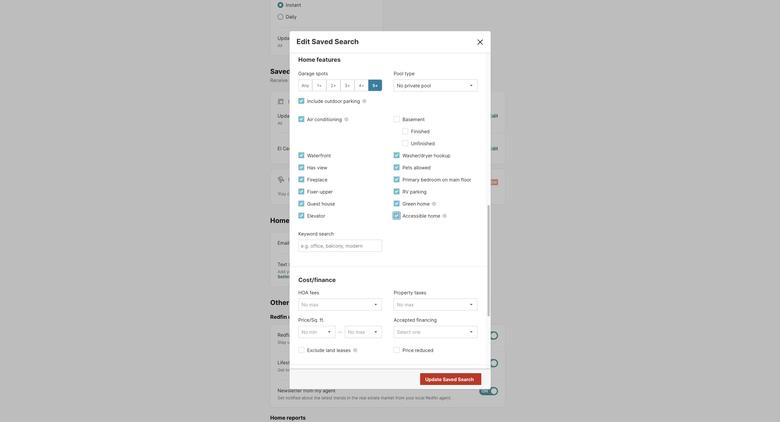 Task type: locate. For each thing, give the bounding box(es) containing it.
1 vertical spatial edit button
[[489, 145, 498, 152]]

4+
[[359, 83, 364, 88]]

0 horizontal spatial in
[[326, 269, 329, 274]]

2 vertical spatial update
[[425, 377, 442, 383]]

5+ radio
[[368, 80, 383, 91]]

2 vertical spatial redfin
[[426, 395, 438, 400]]

your right 3+
[[355, 77, 364, 83]]

update down the for sale
[[278, 113, 294, 119]]

on left "main"
[[443, 177, 448, 183]]

redfin inside redfin news stay up to date on redfin's tools and features, how to buy or sell a home, and connect with an agent.
[[278, 332, 292, 338]]

to left buy
[[378, 340, 382, 345]]

1 all from the top
[[278, 43, 283, 48]]

option group containing any
[[299, 80, 383, 91]]

Instant radio
[[278, 2, 284, 8]]

1 horizontal spatial agent.
[[462, 340, 474, 345]]

always on
[[353, 240, 376, 246]]

0 vertical spatial get
[[278, 368, 285, 373]]

1 vertical spatial edit
[[489, 113, 498, 119]]

2 all from the top
[[278, 121, 283, 126]]

daily
[[286, 14, 297, 20]]

1 get from the top
[[278, 368, 285, 373]]

0 horizontal spatial the
[[314, 395, 321, 400]]

0 vertical spatial update
[[278, 35, 294, 41]]

Daily radio
[[278, 14, 284, 20]]

resources.
[[395, 368, 415, 373]]

0 vertical spatial edit button
[[489, 112, 498, 126]]

2 vertical spatial home
[[270, 415, 286, 421]]

2 get from the top
[[278, 395, 285, 400]]

0 vertical spatial your
[[355, 77, 364, 83]]

floor
[[461, 177, 472, 183]]

0 horizontal spatial search
[[335, 37, 359, 46]]

list box
[[394, 80, 478, 92], [299, 299, 382, 311], [394, 299, 478, 311], [299, 326, 336, 338], [345, 326, 382, 338], [394, 326, 478, 338]]

no
[[451, 377, 457, 383]]

2 edit button from the top
[[489, 145, 498, 152]]

for rent
[[288, 177, 311, 183]]

on right always
[[370, 240, 376, 246]]

list box for hoa fees
[[299, 299, 382, 311]]

1 vertical spatial redfin
[[278, 332, 292, 338]]

redfin down other
[[270, 314, 287, 320]]

the down the my
[[314, 395, 321, 400]]

in
[[326, 269, 329, 274], [347, 395, 351, 400]]

in inside newsletter from my agent get notified about the latest trends in the real estate market from your local redfin agent.
[[347, 395, 351, 400]]

option group inside 'edit saved search' 'dialog'
[[299, 80, 383, 91]]

0 vertical spatial from
[[303, 388, 314, 394]]

other
[[270, 299, 289, 307]]

2 vertical spatial edit
[[489, 146, 498, 151]]

accessible home
[[403, 213, 441, 219]]

0 vertical spatial for
[[288, 99, 298, 105]]

0 vertical spatial search
[[335, 37, 359, 46]]

edit for first 'edit' button
[[489, 113, 498, 119]]

1 vertical spatial types
[[295, 113, 308, 119]]

1 vertical spatial home
[[428, 213, 441, 219]]

an
[[456, 340, 461, 345]]

local
[[286, 368, 295, 373], [416, 395, 425, 400]]

1 vertical spatial for
[[288, 177, 298, 183]]

list box up features,
[[345, 326, 382, 338]]

option group
[[299, 80, 383, 91]]

redfin's
[[315, 340, 330, 345]]

2 horizontal spatial your
[[406, 395, 415, 400]]

1 horizontal spatial search
[[388, 77, 403, 83]]

property
[[394, 290, 413, 296]]

edit for edit saved search
[[297, 37, 310, 46]]

get
[[278, 368, 285, 373], [278, 395, 285, 400]]

2 for from the top
[[288, 177, 298, 183]]

1 vertical spatial search
[[458, 377, 474, 383]]

for left the sale
[[288, 99, 298, 105]]

fixer-upper
[[307, 189, 333, 195]]

el cerrito test 1
[[278, 146, 313, 151]]

search up features
[[335, 37, 359, 46]]

list box down type
[[394, 80, 478, 92]]

from up about
[[303, 388, 314, 394]]

2 vertical spatial home
[[313, 368, 324, 373]]

home right insights,
[[313, 368, 324, 373]]

redfin down update saved search on the bottom right of the page
[[426, 395, 438, 400]]

main
[[449, 177, 460, 183]]

ft.
[[320, 317, 325, 323]]

0 vertical spatial update types all
[[278, 35, 308, 48]]

list box for accepted financing
[[394, 326, 478, 338]]

local inside newsletter from my agent get notified about the latest trends in the real estate market from your local redfin agent.
[[416, 395, 425, 400]]

0 horizontal spatial to
[[294, 340, 298, 345]]

Any radio
[[299, 80, 313, 91]]

home left tours
[[270, 216, 290, 225]]

search up e.g. office, balcony, modern text box on the bottom of the page
[[319, 231, 334, 237]]

hookup
[[434, 153, 451, 159]]

1 vertical spatial in
[[347, 395, 351, 400]]

how
[[369, 340, 377, 345]]

search inside 'dialog'
[[319, 231, 334, 237]]

hoa
[[299, 290, 309, 296]]

include
[[307, 98, 323, 104]]

1+ radio
[[313, 80, 327, 91]]

1 vertical spatial from
[[396, 395, 405, 400]]

1 horizontal spatial and
[[372, 368, 379, 373]]

stay
[[278, 340, 286, 345]]

searching
[[362, 191, 384, 197]]

lifestyle
[[278, 360, 297, 366]]

update saved search button
[[420, 373, 482, 385]]

while
[[349, 191, 361, 197]]

home tours
[[270, 216, 309, 225]]

style
[[362, 368, 371, 373]]

0 vertical spatial redfin
[[270, 314, 287, 320]]

0 vertical spatial searches
[[292, 67, 323, 75]]

all
[[278, 43, 283, 48], [278, 121, 283, 126]]

other emails
[[270, 299, 313, 307]]

redfin inside newsletter from my agent get notified about the latest trends in the real estate market from your local redfin agent.
[[426, 395, 438, 400]]

home inside 'edit saved search' 'dialog'
[[299, 56, 315, 63]]

home for accessible home
[[428, 213, 441, 219]]

features,
[[350, 340, 368, 345]]

1 vertical spatial local
[[416, 395, 425, 400]]

types down the for sale
[[295, 113, 308, 119]]

on right the date
[[309, 340, 314, 345]]

0 vertical spatial edit
[[297, 37, 310, 46]]

fixer-
[[307, 189, 320, 195]]

always
[[353, 240, 369, 246]]

design
[[380, 368, 393, 373]]

on inside 'edit saved search' 'dialog'
[[443, 177, 448, 183]]

home
[[299, 56, 315, 63], [270, 216, 290, 225], [270, 415, 286, 421]]

tools
[[331, 340, 341, 345]]

update types all down daily in the top of the page
[[278, 35, 308, 48]]

0 horizontal spatial agent.
[[440, 395, 452, 400]]

or
[[392, 340, 396, 345]]

updates
[[288, 314, 310, 320]]

and inside lifestyle & tips get local insights, home improvement tips, style and design resources.
[[372, 368, 379, 373]]

edit inside 'dialog'
[[297, 37, 310, 46]]

bedroom
[[421, 177, 441, 183]]

4+ radio
[[355, 80, 369, 91]]

search
[[388, 77, 403, 83], [319, 231, 334, 237]]

0 vertical spatial home
[[418, 201, 430, 207]]

on inside the saved searches receive timely notifications based on your preferred search filters.
[[348, 77, 353, 83]]

0 vertical spatial agent.
[[462, 340, 474, 345]]

accepted financing
[[394, 317, 437, 323]]

update types all down the for sale
[[278, 113, 308, 126]]

all down daily option
[[278, 43, 283, 48]]

edit saved search
[[297, 37, 359, 46]]

0 horizontal spatial search
[[319, 231, 334, 237]]

buy
[[383, 340, 390, 345]]

search down the pool
[[388, 77, 403, 83]]

2+ radio
[[327, 80, 341, 91]]

redfin news stay up to date on redfin's tools and features, how to buy or sell a home, and connect with an agent.
[[278, 332, 474, 345]]

update left no
[[425, 377, 442, 383]]

0 horizontal spatial local
[[286, 368, 295, 373]]

for for for rent
[[288, 177, 298, 183]]

1 horizontal spatial to
[[378, 340, 382, 345]]

all up el
[[278, 121, 283, 126]]

home for home tours
[[270, 216, 290, 225]]

list box for pool type
[[394, 80, 478, 92]]

redfin updates
[[270, 314, 310, 320]]

your inside newsletter from my agent get notified about the latest trends in the real estate market from your local redfin agent.
[[406, 395, 415, 400]]

agent. down update saved search on the bottom right of the page
[[440, 395, 452, 400]]

saved inside the saved searches receive timely notifications based on your preferred search filters.
[[270, 67, 291, 75]]

financing
[[417, 317, 437, 323]]

green
[[403, 201, 416, 207]]

1 horizontal spatial your
[[355, 77, 364, 83]]

1 horizontal spatial in
[[347, 395, 351, 400]]

from right market
[[396, 395, 405, 400]]

home inside lifestyle & tips get local insights, home improvement tips, style and design resources.
[[313, 368, 324, 373]]

1 vertical spatial update
[[278, 113, 294, 119]]

home left reports
[[270, 415, 286, 421]]

parking down 3+ option
[[344, 98, 360, 104]]

1 update types all from the top
[[278, 35, 308, 48]]

redfin up "stay"
[[278, 332, 292, 338]]

redfin for redfin updates
[[270, 314, 287, 320]]

search inside button
[[458, 377, 474, 383]]

to right up
[[294, 340, 298, 345]]

for left rent
[[288, 177, 298, 183]]

home
[[418, 201, 430, 207], [428, 213, 441, 219], [313, 368, 324, 373]]

0 vertical spatial local
[[286, 368, 295, 373]]

any
[[302, 83, 309, 88]]

the left real
[[352, 395, 358, 400]]

agent. right an
[[462, 340, 474, 345]]

you
[[278, 191, 286, 197]]

home right accessible
[[428, 213, 441, 219]]

parking right .
[[410, 189, 427, 195]]

no results
[[451, 377, 474, 383]]

el
[[278, 146, 282, 151]]

update down daily option
[[278, 35, 294, 41]]

1 horizontal spatial the
[[352, 395, 358, 400]]

create
[[297, 191, 311, 197]]

edit for second 'edit' button from the top of the page
[[489, 146, 498, 151]]

e.g. office, balcony, modern text field
[[301, 243, 380, 249]]

conditioning
[[315, 117, 342, 122]]

search inside the saved searches receive timely notifications based on your preferred search filters.
[[388, 77, 403, 83]]

on right based
[[348, 77, 353, 83]]

get down newsletter
[[278, 395, 285, 400]]

in right trends
[[347, 395, 351, 400]]

0 vertical spatial search
[[388, 77, 403, 83]]

trends
[[334, 395, 346, 400]]

your inside the saved searches receive timely notifications based on your preferred search filters.
[[355, 77, 364, 83]]

and right style
[[372, 368, 379, 373]]

keyword search
[[299, 231, 334, 237]]

1 vertical spatial update types all
[[278, 113, 308, 126]]

1 vertical spatial agent.
[[440, 395, 452, 400]]

1 vertical spatial search
[[319, 231, 334, 237]]

primary bedroom on main floor
[[403, 177, 472, 183]]

1 vertical spatial home
[[270, 216, 290, 225]]

your up settings
[[287, 269, 295, 274]]

1 vertical spatial all
[[278, 121, 283, 126]]

update types all
[[278, 35, 308, 48], [278, 113, 308, 126]]

types down daily in the top of the page
[[295, 35, 308, 41]]

searches up house on the top
[[327, 191, 348, 197]]

0 vertical spatial types
[[295, 35, 308, 41]]

you can create saved searches while searching for rentals .
[[278, 191, 409, 197]]

0 vertical spatial all
[[278, 43, 283, 48]]

leases
[[337, 348, 351, 353]]

1 horizontal spatial searches
[[327, 191, 348, 197]]

and up reduced
[[421, 340, 428, 345]]

home for green home
[[418, 201, 430, 207]]

include outdoor parking
[[307, 98, 360, 104]]

your right market
[[406, 395, 415, 400]]

2 types from the top
[[295, 113, 308, 119]]

price reduced
[[403, 348, 434, 353]]

estate
[[368, 395, 380, 400]]

air conditioning
[[307, 117, 342, 122]]

0 horizontal spatial searches
[[292, 67, 323, 75]]

types
[[295, 35, 308, 41], [295, 113, 308, 119]]

cost/finance
[[299, 277, 336, 284]]

1 for from the top
[[288, 99, 298, 105]]

local inside lifestyle & tips get local insights, home improvement tips, style and design resources.
[[286, 368, 295, 373]]

list box up connect
[[394, 326, 478, 338]]

on inside redfin news stay up to date on redfin's tools and features, how to buy or sell a home, and connect with an agent.
[[309, 340, 314, 345]]

outdoor
[[325, 98, 342, 104]]

1 horizontal spatial search
[[458, 377, 474, 383]]

list box up ft.
[[299, 299, 382, 311]]

0 horizontal spatial parking
[[344, 98, 360, 104]]

for
[[385, 191, 391, 197]]

0 horizontal spatial your
[[287, 269, 295, 274]]

5+
[[373, 83, 378, 88]]

list box up 'financing' at the bottom right of page
[[394, 299, 478, 311]]

spots
[[316, 71, 328, 77]]

for sale
[[288, 99, 311, 105]]

exclude land leases
[[307, 348, 351, 353]]

home up garage
[[299, 56, 315, 63]]

market
[[381, 395, 395, 400]]

2 update types all from the top
[[278, 113, 308, 126]]

1 horizontal spatial parking
[[410, 189, 427, 195]]

0 vertical spatial home
[[299, 56, 315, 63]]

1 horizontal spatial local
[[416, 395, 425, 400]]

search right no
[[458, 377, 474, 383]]

and up the leases
[[342, 340, 349, 345]]

1 horizontal spatial from
[[396, 395, 405, 400]]

rentals
[[393, 191, 408, 197]]

in right number
[[326, 269, 329, 274]]

reduced
[[415, 348, 434, 353]]

redfin
[[270, 314, 287, 320], [278, 332, 292, 338], [426, 395, 438, 400]]

edit button
[[489, 112, 498, 126], [489, 145, 498, 152]]

green home
[[403, 201, 430, 207]]

search for update saved search
[[458, 377, 474, 383]]

home up accessible home
[[418, 201, 430, 207]]

1 vertical spatial parking
[[410, 189, 427, 195]]

1 vertical spatial get
[[278, 395, 285, 400]]

get down lifestyle
[[278, 368, 285, 373]]

searches up notifications
[[292, 67, 323, 75]]

get inside lifestyle & tips get local insights, home improvement tips, style and design resources.
[[278, 368, 285, 373]]

improvement
[[325, 368, 351, 373]]

None checkbox
[[357, 261, 376, 269], [480, 332, 498, 340], [480, 359, 498, 368], [357, 261, 376, 269], [480, 332, 498, 340], [480, 359, 498, 368]]

None checkbox
[[480, 387, 498, 395]]

2 vertical spatial your
[[406, 395, 415, 400]]

sale
[[299, 99, 311, 105]]



Task type: vqa. For each thing, say whether or not it's contained in the screenshot.
2 checkbox
no



Task type: describe. For each thing, give the bounding box(es) containing it.
no results button
[[443, 374, 481, 386]]

0 vertical spatial parking
[[344, 98, 360, 104]]

edit saved search dialog
[[290, 31, 491, 422]]

1 types from the top
[[295, 35, 308, 41]]

redfin for redfin news stay up to date on redfin's tools and features, how to buy or sell a home, and connect with an agent.
[[278, 332, 292, 338]]

home for home reports
[[270, 415, 286, 421]]

3+ radio
[[341, 80, 355, 91]]

account settings
[[278, 269, 348, 279]]

searches inside the saved searches receive timely notifications based on your preferred search filters.
[[292, 67, 323, 75]]

timely
[[289, 77, 303, 83]]

notified
[[286, 395, 301, 400]]

keyword
[[299, 231, 318, 237]]

waterfront
[[307, 153, 331, 159]]

1 vertical spatial searches
[[327, 191, 348, 197]]

0 horizontal spatial from
[[303, 388, 314, 394]]

3+
[[345, 83, 350, 88]]

tours
[[291, 216, 309, 225]]

1 edit button from the top
[[489, 112, 498, 126]]

fireplace
[[307, 177, 328, 183]]

price/sq. ft.
[[299, 317, 325, 323]]

2 horizontal spatial and
[[421, 340, 428, 345]]

saved searches receive timely notifications based on your preferred search filters.
[[270, 67, 418, 83]]

notifications
[[304, 77, 331, 83]]

property taxes
[[394, 290, 427, 296]]

get inside newsletter from my agent get notified about the latest trends in the real estate market from your local redfin agent.
[[278, 395, 285, 400]]

cerrito
[[283, 146, 298, 151]]

primary
[[403, 177, 420, 183]]

update inside button
[[425, 377, 442, 383]]

unfinished
[[411, 141, 435, 147]]

account
[[331, 269, 348, 274]]

test
[[300, 146, 309, 151]]

garage
[[299, 71, 315, 77]]

garage spots
[[299, 71, 328, 77]]

has view
[[307, 165, 328, 171]]

agent. inside newsletter from my agent get notified about the latest trends in the real estate market from your local redfin agent.
[[440, 395, 452, 400]]

air
[[307, 117, 313, 122]]

fees
[[310, 290, 319, 296]]

1 vertical spatial your
[[287, 269, 295, 274]]

price
[[403, 348, 414, 353]]

saved inside button
[[443, 377, 457, 383]]

real
[[359, 395, 367, 400]]

search for edit saved search
[[335, 37, 359, 46]]

account settings link
[[278, 269, 348, 279]]

list box for property taxes
[[394, 299, 478, 311]]

accepted
[[394, 317, 415, 323]]

exclude
[[307, 348, 325, 353]]

allowed
[[414, 165, 431, 171]]

2 to from the left
[[378, 340, 382, 345]]

taxes
[[415, 290, 427, 296]]

newsletter
[[278, 388, 302, 394]]

results
[[458, 377, 474, 383]]

add your phone number in
[[278, 269, 331, 274]]

home reports
[[270, 415, 306, 421]]

receive
[[270, 77, 288, 83]]

reports
[[287, 415, 306, 421]]

&
[[298, 360, 301, 366]]

2 the from the left
[[352, 395, 358, 400]]

guest
[[307, 201, 320, 207]]

sell
[[397, 340, 403, 345]]

0 vertical spatial in
[[326, 269, 329, 274]]

view
[[317, 165, 328, 171]]

based
[[333, 77, 346, 83]]

pool type
[[394, 71, 415, 77]]

settings
[[278, 274, 295, 279]]

filters.
[[404, 77, 418, 83]]

up
[[288, 340, 293, 345]]

has
[[307, 165, 316, 171]]

add
[[278, 269, 286, 274]]

number
[[310, 269, 325, 274]]

with
[[446, 340, 455, 345]]

text (sms)
[[278, 261, 302, 267]]

edit saved search element
[[297, 37, 469, 46]]

home for home features
[[299, 56, 315, 63]]

0 horizontal spatial and
[[342, 340, 349, 345]]

my
[[315, 388, 322, 394]]

latest
[[322, 395, 333, 400]]

(sms)
[[289, 261, 302, 267]]

insights,
[[296, 368, 312, 373]]

pets
[[403, 165, 413, 171]]

agent. inside redfin news stay up to date on redfin's tools and features, how to buy or sell a home, and connect with an agent.
[[462, 340, 474, 345]]

land
[[326, 348, 336, 353]]

type
[[405, 71, 415, 77]]

update saved search
[[425, 377, 474, 383]]

1 to from the left
[[294, 340, 298, 345]]

text
[[278, 261, 287, 267]]

washer/dryer hookup
[[403, 153, 451, 159]]

tips
[[302, 360, 310, 366]]

rv parking
[[403, 189, 427, 195]]

guest house
[[307, 201, 335, 207]]

hoa fees
[[299, 290, 319, 296]]

features
[[317, 56, 341, 63]]

1 the from the left
[[314, 395, 321, 400]]

for for for sale
[[288, 99, 298, 105]]

finished
[[411, 129, 430, 135]]

list box up redfin's in the bottom of the page
[[299, 326, 336, 338]]



